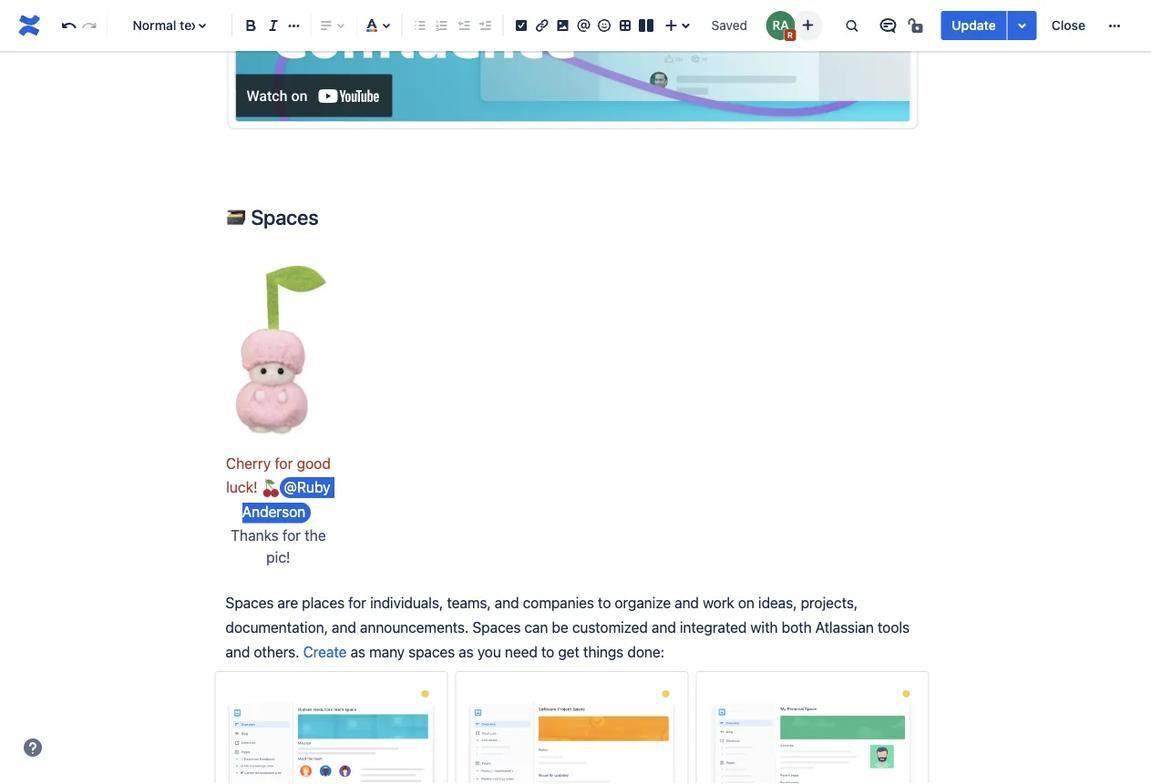 Task type: vqa. For each thing, say whether or not it's contained in the screenshot.
Saved
yes



Task type: describe. For each thing, give the bounding box(es) containing it.
with
[[751, 619, 778, 636]]

projects,
[[801, 594, 858, 611]]

normal
[[133, 18, 176, 33]]

normal text
[[133, 18, 203, 33]]

0 horizontal spatial to
[[541, 644, 554, 661]]

integrated
[[680, 619, 747, 636]]

spaces are places for individuals, teams, and companies to organize and work on ideas, projects, documentation, and announcements. spaces can be customized and integrated with both atlassian tools and others.
[[226, 594, 914, 661]]

2 as from the left
[[459, 644, 474, 661]]

@ruby
[[284, 479, 331, 496]]

the
[[305, 527, 326, 544]]

to inside spaces are places for individuals, teams, and companies to organize and work on ideas, projects, documentation, and announcements. spaces can be customized and integrated with both atlassian tools and others.
[[598, 594, 611, 611]]

and up create link
[[332, 619, 356, 636]]

and left the others.
[[226, 644, 250, 661]]

anderson
[[242, 504, 306, 521]]

mention image
[[573, 15, 595, 36]]

you
[[477, 644, 501, 661]]

emoji image
[[594, 15, 616, 36]]

thanks for the pic!
[[231, 504, 330, 566]]

thanks
[[231, 527, 279, 544]]

close button
[[1041, 11, 1097, 40]]

spaces
[[408, 644, 455, 661]]

invite to edit image
[[797, 14, 819, 36]]

1 as from the left
[[351, 644, 366, 661]]

can
[[525, 619, 548, 636]]

normal text button
[[115, 5, 224, 46]]

pic!
[[266, 549, 290, 566]]

be
[[552, 619, 569, 636]]

help image
[[22, 737, 44, 759]]

and up done:
[[652, 619, 676, 636]]

italic ⌘i image
[[262, 15, 284, 36]]

text
[[180, 18, 203, 33]]

cherry
[[226, 455, 271, 473]]

update
[[952, 18, 996, 33]]

comment icon image
[[877, 15, 899, 36]]

more formatting image
[[283, 15, 305, 36]]

announcements.
[[360, 619, 469, 636]]

cherry for good luck!
[[226, 455, 335, 496]]

undo ⌘z image
[[58, 15, 80, 36]]

atlassian
[[816, 619, 874, 636]]

outdent ⇧tab image
[[452, 15, 474, 36]]

documentation,
[[226, 619, 328, 636]]

and left 'work'
[[675, 594, 699, 611]]

need
[[505, 644, 538, 661]]

🗃️ spaces
[[226, 205, 319, 229]]

indent tab image
[[474, 15, 496, 36]]

0 vertical spatial spaces
[[251, 205, 319, 229]]



Task type: locate. For each thing, give the bounding box(es) containing it.
:cherries: image
[[261, 480, 280, 498], [261, 480, 280, 498]]

work
[[703, 594, 735, 611]]

1 vertical spatial to
[[541, 644, 554, 661]]

link image
[[531, 15, 553, 36]]

and right teams,
[[495, 594, 519, 611]]

others.
[[254, 644, 300, 661]]

organize
[[615, 594, 671, 611]]

get
[[558, 644, 580, 661]]

to left "get"
[[541, 644, 554, 661]]

are
[[278, 594, 298, 611]]

as left many
[[351, 644, 366, 661]]

for right places
[[348, 594, 366, 611]]

update button
[[941, 11, 1007, 40]]

for inside the thanks for the pic!
[[283, 527, 301, 544]]

to
[[598, 594, 611, 611], [541, 644, 554, 661]]

as left the you
[[459, 644, 474, 661]]

and
[[495, 594, 519, 611], [675, 594, 699, 611], [332, 619, 356, 636], [652, 619, 676, 636], [226, 644, 250, 661]]

numbered list ⌘⇧7 image
[[431, 15, 453, 36]]

bullet list ⌘⇧8 image
[[409, 15, 431, 36]]

places
[[302, 594, 345, 611]]

many
[[369, 644, 405, 661]]

1 vertical spatial for
[[283, 527, 301, 544]]

for inside spaces are places for individuals, teams, and companies to organize and work on ideas, projects, documentation, and announcements. spaces can be customized and integrated with both atlassian tools and others.
[[348, 594, 366, 611]]

on
[[738, 594, 755, 611]]

individuals,
[[370, 594, 443, 611]]

find and replace image
[[841, 15, 863, 36]]

for left the
[[283, 527, 301, 544]]

ruby anderson image
[[766, 11, 795, 40]]

saved
[[712, 18, 748, 33]]

create as many spaces as you need to get things done:
[[303, 644, 664, 661]]

2 vertical spatial for
[[348, 594, 366, 611]]

add image, video, or file image
[[552, 15, 574, 36]]

table image
[[614, 15, 636, 36]]

for for cherry
[[275, 455, 293, 473]]

spaces right 🗃️
[[251, 205, 319, 229]]

no restrictions image
[[906, 15, 928, 36]]

more image
[[1104, 15, 1126, 36]]

create
[[303, 644, 347, 661]]

adjust update settings image
[[1012, 15, 1033, 36]]

customized
[[572, 619, 648, 636]]

luck!
[[226, 479, 258, 496]]

for left good
[[275, 455, 293, 473]]

teams,
[[447, 594, 491, 611]]

to up customized
[[598, 594, 611, 611]]

0 vertical spatial for
[[275, 455, 293, 473]]

for
[[275, 455, 293, 473], [283, 527, 301, 544], [348, 594, 366, 611]]

spaces up documentation,
[[226, 594, 274, 611]]

action item image
[[510, 15, 532, 36]]

create link
[[303, 644, 347, 661]]

@ruby anderson
[[242, 479, 334, 521]]

things
[[583, 644, 624, 661]]

2 vertical spatial spaces
[[473, 619, 521, 636]]

0 horizontal spatial as
[[351, 644, 366, 661]]

1 horizontal spatial as
[[459, 644, 474, 661]]

spaces
[[251, 205, 319, 229], [226, 594, 274, 611], [473, 619, 521, 636]]

done:
[[627, 644, 664, 661]]

🗃️
[[226, 205, 246, 229]]

tools
[[878, 619, 910, 636]]

confluence image
[[15, 11, 44, 40], [15, 11, 44, 40]]

as
[[351, 644, 366, 661], [459, 644, 474, 661]]

good
[[297, 455, 331, 473]]

1 vertical spatial spaces
[[226, 594, 274, 611]]

bold ⌘b image
[[240, 15, 262, 36]]

close
[[1052, 18, 1086, 33]]

spaces up the you
[[473, 619, 521, 636]]

0 vertical spatial to
[[598, 594, 611, 611]]

layouts image
[[635, 15, 657, 36]]

companies
[[523, 594, 594, 611]]

for for thanks
[[283, 527, 301, 544]]

1 horizontal spatial to
[[598, 594, 611, 611]]

redo ⌘⇧z image
[[78, 15, 100, 36]]

ideas,
[[758, 594, 797, 611]]

both
[[782, 619, 812, 636]]

for inside cherry for good luck!
[[275, 455, 293, 473]]



